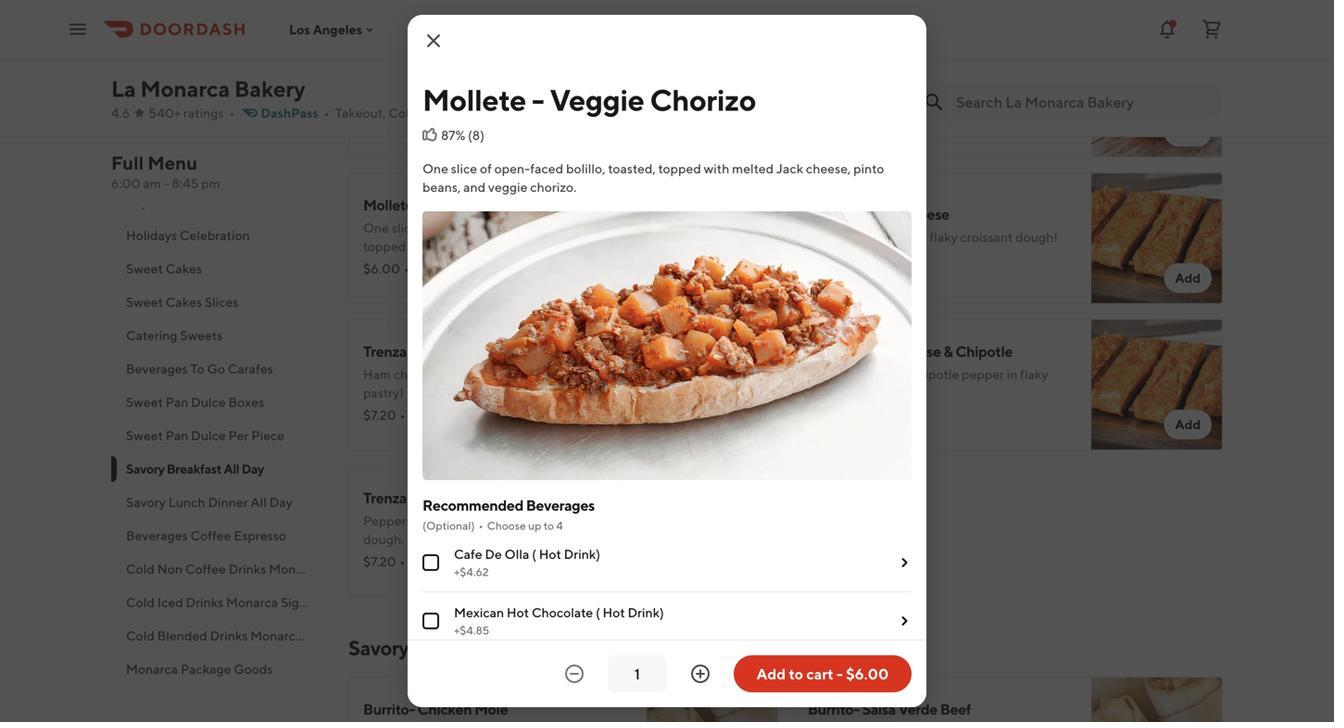 Task type: describe. For each thing, give the bounding box(es) containing it.
melted inside one slice of open-faced bolillo, toasted, topped with melted jack cheese, pinto beans, and veggie chorizo.
[[733, 161, 774, 176]]

540+
[[149, 105, 181, 121]]

los
[[289, 22, 310, 37]]

87% (8) for con
[[426, 554, 469, 569]]

in inside trenza ham, cheese & jalapeño ham cheese and jalapeño in flaky croissant pastry!
[[516, 367, 527, 382]]

to
[[191, 361, 205, 376]]

burrito- salsa verde beef image
[[1092, 677, 1224, 722]]

flaky inside trenza ham, cheese & chipotle ham, cheese and chipotle pepper in flaky croissant crust! $7.20
[[1021, 367, 1049, 382]]

& for ham
[[888, 205, 898, 223]]

menu
[[148, 152, 198, 174]]

cheese inside mollete- bean & cheese one slice of open-faced bolillo, toasted, with melted jack cheese and pinto beans. $4.80
[[437, 92, 479, 108]]

beans.
[[540, 92, 578, 108]]

of inside one slice of open-faced bolillo, toasted, topped with melted jack cheese, pinto beans, and veggie chorizo.
[[480, 161, 492, 176]]

monarca down cold iced drinks monarca signature classic coffee
[[250, 628, 302, 643]]

cheese inside trenza ham, cheese & jalapeño ham cheese and jalapeño in flaky croissant pastry!
[[447, 343, 497, 360]]

toasted, inside one slice of open-faced bolillo, toasted, topped with melted jack cheese, pinto beans, and veggie chorizo.
[[608, 161, 656, 176]]

monarca inside button
[[126, 661, 178, 677]]

2 vertical spatial day
[[577, 636, 612, 660]]

sweet cakes
[[126, 261, 202, 276]]

$4.80
[[363, 114, 399, 130]]

croissant inside trenza ham & cheese the savory pastry on flaky croissant dough!
[[961, 229, 1014, 245]]

- inside full menu 6:00 am - 8:45 pm
[[164, 176, 169, 191]]

coffee left +$4.85
[[409, 628, 449, 643]]

egg
[[924, 50, 951, 67]]

chipotle bacon & egg biscuit mexico city style house made toasted butter biscuit, farm fresh eggs, sharp cheddar cheese, smoky chipotle and of course crispy bacon!
[[808, 50, 1067, 145]]

hot for chocolate
[[603, 605, 625, 620]]

$7.20 for trenza queso con rajas
[[363, 554, 396, 569]]

melted inside mollete- bean & cheese one slice of open-faced bolillo, toasted, with melted jack cheese and pinto beans. $4.80
[[363, 92, 405, 108]]

87% (8) inside mollete - veggie chorizo dialog
[[441, 127, 485, 143]]

trenza for trenza ham & cheese
[[808, 205, 852, 223]]

monarca inside button
[[226, 595, 278, 610]]

cheese inside trenza ham, cheese & chipotle ham, cheese and chipotle pepper in flaky croissant crust! $7.20
[[842, 367, 884, 382]]

(8) inside mollete - veggie chorizo dialog
[[468, 127, 485, 143]]

boxes
[[229, 394, 264, 410]]

to inside recommended beverages (optional) • choose up to 4
[[544, 519, 554, 532]]

slices
[[205, 294, 239, 310]]

salsa
[[863, 700, 896, 718]]

bean
[[422, 50, 456, 67]]

increase quantity by 1 image
[[690, 663, 712, 685]]

of inside chipotle bacon & egg biscuit mexico city style house made toasted butter biscuit, farm fresh eggs, sharp cheddar cheese, smoky chipotle and of course crispy bacon!
[[972, 111, 984, 126]]

beverages to go carafes button
[[111, 352, 326, 386]]

piece
[[251, 428, 285, 443]]

la monarca bakery
[[111, 76, 305, 102]]

and inside mollete- bean & cheese one slice of open-faced bolillo, toasted, with melted jack cheese and pinto beans. $4.80
[[482, 92, 504, 108]]

and inside the mollete - veggie chorizo one slice of open-faced bolillo, toasted, topped with melted jack cheese, pinto beans, and veggie chorizo.
[[363, 257, 386, 273]]

$7.20 for trenza ham & cheese
[[808, 252, 841, 267]]

open- inside one slice of open-faced bolillo, toasted, topped with melted jack cheese, pinto beans, and veggie chorizo.
[[495, 161, 531, 176]]

- inside button
[[837, 665, 844, 683]]

melted inside the mollete - veggie chorizo one slice of open-faced bolillo, toasted, topped with melted jack cheese, pinto beans, and veggie chorizo.
[[437, 239, 479, 254]]

de
[[485, 546, 502, 562]]

1.4
[[450, 105, 466, 121]]

of inside mollete- bean & cheese one slice of open-faced bolillo, toasted, with melted jack cheese and pinto beans. $4.80
[[421, 74, 433, 89]]

savory for savory lunch dinner all day
[[126, 495, 166, 510]]

- for mollete - veggie chorizo
[[532, 83, 544, 117]]

cold for cold non coffee drinks monarca signature
[[126, 561, 155, 577]]

0 items, open order cart image
[[1201, 18, 1224, 40]]

monarca package goods button
[[111, 653, 326, 686]]

dashpass
[[261, 105, 319, 121]]

$7.20 • for trenza queso con rajas
[[363, 554, 406, 569]]

cheese inside trenza ham, cheese & jalapeño ham cheese and jalapeño in flaky croissant pastry!
[[394, 367, 436, 382]]

and inside trenza ham, cheese & jalapeño ham cheese and jalapeño in flaky croissant pastry!
[[438, 367, 461, 382]]

sweet pan dulce per piece
[[126, 428, 285, 443]]

flaky inside trenza ham, cheese & jalapeño ham cheese and jalapeño in flaky croissant pastry!
[[530, 367, 558, 382]]

mollete- bean & cheese image
[[647, 26, 779, 158]]

ham, for trenza ham, cheese & chipotle
[[855, 343, 889, 360]]

89% (19)
[[426, 407, 476, 423]]

chorizo. inside the mollete - veggie chorizo one slice of open-faced bolillo, toasted, topped with melted jack cheese, pinto beans, and veggie chorizo.
[[430, 257, 477, 273]]

dough!
[[1016, 229, 1059, 245]]

iced
[[157, 595, 183, 610]]

savory
[[833, 229, 871, 245]]

cold non coffee drinks monarca signature
[[126, 561, 381, 577]]

yogurt parfait image
[[647, 0, 779, 11]]

slice inside one slice of open-faced bolillo, toasted, topped with melted jack cheese, pinto beans, and veggie chorizo.
[[451, 161, 478, 176]]

on
[[913, 229, 928, 245]]

croissant inside trenza ham, cheese & chipotle ham, cheese and chipotle pepper in flaky croissant crust! $7.20
[[808, 385, 861, 400]]

add for chipotle bacon & egg biscuit
[[1176, 124, 1201, 139]]

coffee down beverages coffee espresso
[[185, 561, 226, 577]]

chipotle bacon & egg biscuit image
[[1092, 26, 1224, 158]]

chipotle inside chipotle bacon & egg biscuit mexico city style house made toasted butter biscuit, farm fresh eggs, sharp cheddar cheese, smoky chipotle and of course crispy bacon!
[[808, 50, 866, 67]]

sweet for sweet pan dulce boxes
[[126, 394, 163, 410]]

cold blended drinks monarca signature classic coffee
[[126, 628, 449, 643]]

cafe de olla ( hot drink) +$4.62
[[454, 546, 601, 578]]

of inside the mollete - veggie chorizo one slice of open-faced bolillo, toasted, topped with melted jack cheese, pinto beans, and veggie chorizo.
[[421, 220, 433, 235]]

$7.20 inside trenza ham, cheese & chipotle ham, cheese and chipotle pepper in flaky croissant crust! $7.20
[[808, 407, 841, 423]]

0 horizontal spatial hot
[[507, 605, 529, 620]]

burrito- for burrito- salsa verde beef
[[808, 700, 860, 718]]

made
[[947, 74, 980, 89]]

cafe
[[454, 546, 483, 562]]

trenza ham & cheese the savory pastry on flaky croissant dough!
[[808, 205, 1059, 245]]

bolillo, for chorizo
[[507, 220, 547, 235]]

beans, inside the mollete - veggie chorizo one slice of open-faced bolillo, toasted, topped with melted jack cheese, pinto beans, and veggie chorizo.
[[592, 239, 630, 254]]

signature for cold iced drinks monarca signature classic coffee
[[281, 595, 338, 610]]

veggie for mollete - veggie chorizo
[[550, 83, 645, 117]]

slice for -
[[392, 220, 418, 235]]

& inside trenza ham, cheese & chipotle ham, cheese and chipotle pepper in flaky croissant crust! $7.20
[[944, 343, 953, 360]]

per
[[229, 428, 249, 443]]

burrito- chicken mole
[[363, 700, 508, 718]]

add for mollete - veggie chorizo
[[731, 270, 756, 286]]

popular
[[126, 194, 172, 210]]

veggie inside the mollete - veggie chorizo one slice of open-faced bolillo, toasted, topped with melted jack cheese, pinto beans, and veggie chorizo.
[[388, 257, 428, 273]]

bacon
[[868, 50, 910, 67]]

( for chocolate
[[596, 605, 600, 620]]

popular items button
[[111, 185, 326, 219]]

87% for veggie
[[430, 261, 454, 276]]

cold iced drinks monarca signature classic coffee button
[[111, 586, 425, 619]]

beverages for beverages coffee espresso
[[126, 528, 188, 543]]

6:00
[[111, 176, 141, 191]]

pan for sweet pan dulce boxes
[[166, 394, 189, 410]]

popular items
[[126, 194, 208, 210]]

toasted
[[983, 74, 1027, 89]]

ham inside trenza ham, cheese & jalapeño ham cheese and jalapeño in flaky croissant pastry!
[[363, 367, 391, 382]]

mollete - veggie chorizo dialog
[[408, 15, 927, 722]]

(16)
[[896, 252, 918, 267]]

full menu 6:00 am - 8:45 pm
[[111, 152, 220, 191]]

drinks for iced
[[186, 595, 224, 610]]

mollete for mollete - veggie chorizo one slice of open-faced bolillo, toasted, topped with melted jack cheese, pinto beans, and veggie chorizo.
[[363, 196, 414, 214]]

mollete - veggie chorizo
[[423, 83, 757, 117]]

0 vertical spatial day
[[242, 461, 264, 477]]

catering sweets
[[126, 328, 223, 343]]

trenza for trenza ham, cheese & jalapeño
[[363, 343, 407, 360]]

cheese inside trenza ham & cheese the savory pastry on flaky croissant dough!
[[900, 205, 950, 223]]

81%
[[871, 252, 894, 267]]

am
[[143, 176, 161, 191]]

89%
[[426, 407, 451, 423]]

bakery
[[234, 76, 305, 102]]

flaky inside trenza queso con rajas peppers, corn and cheese in flaky croissant dough.
[[530, 513, 558, 528]]

cakes for sweet cakes
[[166, 261, 202, 276]]

mollete-
[[363, 50, 420, 67]]

coffee down savory lunch dinner all day
[[191, 528, 231, 543]]

sharp
[[949, 92, 981, 108]]

notification bell image
[[1157, 18, 1179, 40]]

with inside the mollete - veggie chorizo one slice of open-faced bolillo, toasted, topped with melted jack cheese, pinto beans, and veggie chorizo.
[[409, 239, 435, 254]]

$7.20 • for trenza ham, cheese & jalapeño
[[363, 407, 406, 423]]

celebration
[[180, 228, 250, 243]]

& inside trenza ham, cheese & jalapeño ham cheese and jalapeño in flaky croissant pastry!
[[499, 343, 509, 360]]

mexican hot chocolate ( hot drink) +$4.85
[[454, 605, 665, 637]]

burrito- for burrito- chicken mole
[[363, 700, 415, 718]]

croissant inside trenza ham, cheese & jalapeño ham cheese and jalapeño in flaky croissant pastry!
[[560, 367, 613, 382]]

+$4.62
[[454, 566, 489, 578]]

and inside one slice of open-faced bolillo, toasted, topped with melted jack cheese, pinto beans, and veggie chorizo.
[[464, 179, 486, 195]]

jalapeño
[[463, 367, 514, 382]]

(8) for veggie
[[457, 261, 474, 276]]

classic for cold iced drinks monarca signature classic coffee
[[341, 595, 382, 610]]

beef
[[941, 700, 972, 718]]

biscuit
[[953, 50, 998, 67]]

sweet for sweet cakes slices
[[126, 294, 163, 310]]

sweet cakes button
[[111, 252, 326, 286]]

faced for chorizo
[[471, 220, 504, 235]]

monarca up 540+ ratings •
[[140, 76, 230, 102]]

all inside "button"
[[251, 495, 267, 510]]

$6.00 •
[[363, 261, 410, 276]]

2 vertical spatial all
[[549, 636, 574, 660]]

chorizo. inside one slice of open-faced bolillo, toasted, topped with melted jack cheese, pinto beans, and veggie chorizo.
[[531, 179, 577, 195]]

0 horizontal spatial all
[[224, 461, 239, 477]]

holidays celebration
[[126, 228, 250, 243]]

open menu image
[[67, 18, 89, 40]]

dinner inside savory lunch dinner all day "button"
[[208, 495, 248, 510]]

trenza ham, cheese & chipotle image
[[1092, 319, 1224, 451]]

mexico
[[808, 74, 852, 89]]

jack inside one slice of open-faced bolillo, toasted, topped with melted jack cheese, pinto beans, and veggie chorizo.
[[777, 161, 804, 176]]

ham, for trenza ham, cheese & jalapeño
[[410, 343, 444, 360]]

one slice of open-faced bolillo, toasted, topped with melted jack cheese, pinto beans, and veggie chorizo.
[[423, 161, 885, 195]]

none checkbox inside recommended beverages group
[[423, 613, 439, 629]]

cheese, inside chipotle bacon & egg biscuit mexico city style house made toasted butter biscuit, farm fresh eggs, sharp cheddar cheese, smoky chipotle and of course crispy bacon!
[[808, 111, 853, 126]]

chipotle inside chipotle bacon & egg biscuit mexico city style house made toasted butter biscuit, farm fresh eggs, sharp cheddar cheese, smoky chipotle and of course crispy bacon!
[[896, 111, 945, 126]]

savory lunch dinner all day button
[[111, 486, 326, 519]]

cheese, inside one slice of open-faced bolillo, toasted, topped with melted jack cheese, pinto beans, and veggie chorizo.
[[806, 161, 851, 176]]

veggie for mollete - veggie chorizo one slice of open-faced bolillo, toasted, topped with melted jack cheese, pinto beans, and veggie chorizo.
[[425, 196, 471, 214]]

los angeles button
[[289, 22, 377, 37]]

course
[[987, 111, 1026, 126]]

$7.20 • for trenza ham & cheese
[[808, 252, 851, 267]]

1 horizontal spatial dinner
[[484, 636, 546, 660]]

blended
[[157, 628, 208, 643]]

and inside trenza queso con rajas peppers, corn and cheese in flaky croissant dough.
[[447, 513, 469, 528]]

- for mollete - veggie chorizo one slice of open-faced bolillo, toasted, topped with melted jack cheese, pinto beans, and veggie chorizo.
[[416, 196, 422, 214]]

in inside trenza ham, cheese & chipotle ham, cheese and chipotle pepper in flaky croissant crust! $7.20
[[1007, 367, 1018, 382]]

coffee right takeout,
[[389, 105, 429, 121]]

cold non coffee drinks monarca signature button
[[111, 553, 381, 586]]

flaky inside trenza ham & cheese the savory pastry on flaky croissant dough!
[[930, 229, 958, 245]]

veggie inside one slice of open-faced bolillo, toasted, topped with melted jack cheese, pinto beans, and veggie chorizo.
[[488, 179, 528, 195]]

slice for bean
[[392, 74, 418, 89]]

savory -  lunch dinner all day
[[349, 636, 612, 660]]

beverages for beverages to go carafes
[[126, 361, 188, 376]]

jack inside the mollete - veggie chorizo one slice of open-faced bolillo, toasted, topped with melted jack cheese, pinto beans, and veggie chorizo.
[[482, 239, 509, 254]]

trenza ham, cheese & chipotle ham, cheese and chipotle pepper in flaky croissant crust! $7.20
[[808, 343, 1049, 423]]

Current quantity is 1 number field
[[619, 664, 656, 684]]

add button for chipotle bacon & egg biscuit
[[1165, 117, 1213, 146]]

biscuit,
[[808, 92, 851, 108]]

the
[[808, 229, 831, 245]]

1 horizontal spatial ham,
[[808, 367, 839, 382]]

cheese inside trenza queso con rajas peppers, corn and cheese in flaky croissant dough.
[[472, 513, 514, 528]]

(19)
[[454, 407, 476, 423]]

chorizo for mollete - veggie chorizo one slice of open-faced bolillo, toasted, topped with melted jack cheese, pinto beans, and veggie chorizo.
[[474, 196, 525, 214]]

recommended
[[423, 496, 524, 514]]

catering sweets button
[[111, 319, 326, 352]]

chipotle inside trenza ham, cheese & chipotle ham, cheese and chipotle pepper in flaky croissant crust! $7.20
[[911, 367, 960, 382]]

0 horizontal spatial $6.00
[[363, 261, 400, 276]]



Task type: vqa. For each thing, say whether or not it's contained in the screenshot.


Task type: locate. For each thing, give the bounding box(es) containing it.
cheese inside trenza ham, cheese & chipotle ham, cheese and chipotle pepper in flaky croissant crust! $7.20
[[892, 343, 942, 360]]

drinks inside button
[[186, 595, 224, 610]]

chipotle
[[896, 111, 945, 126], [911, 367, 960, 382]]

bolillo, inside mollete- bean & cheese one slice of open-faced bolillo, toasted, with melted jack cheese and pinto beans. $4.80
[[507, 74, 547, 89]]

$7.20 •
[[808, 252, 851, 267], [363, 407, 406, 423], [363, 554, 406, 569]]

dulce left the per
[[191, 428, 226, 443]]

signature inside button
[[281, 595, 338, 610]]

1 cold from the top
[[126, 561, 155, 577]]

angeles
[[313, 22, 362, 37]]

day up espresso
[[269, 495, 293, 510]]

87% inside mollete - veggie chorizo dialog
[[441, 127, 466, 143]]

monarca
[[140, 76, 230, 102], [269, 561, 321, 577], [226, 595, 278, 610], [250, 628, 302, 643], [126, 661, 178, 677]]

-
[[532, 83, 544, 117], [164, 176, 169, 191], [416, 196, 422, 214], [413, 636, 421, 660], [837, 665, 844, 683]]

0 horizontal spatial chipotle
[[808, 50, 866, 67]]

- inside the mollete - veggie chorizo one slice of open-faced bolillo, toasted, topped with melted jack cheese, pinto beans, and veggie chorizo.
[[416, 196, 422, 214]]

(8) right $6.00 • in the left top of the page
[[457, 261, 474, 276]]

cheese up on
[[900, 205, 950, 223]]

chorizo inside the mollete - veggie chorizo one slice of open-faced bolillo, toasted, topped with melted jack cheese, pinto beans, and veggie chorizo.
[[474, 196, 525, 214]]

mollete inside the mollete - veggie chorizo one slice of open-faced bolillo, toasted, topped with melted jack cheese, pinto beans, and veggie chorizo.
[[363, 196, 414, 214]]

1 horizontal spatial hot
[[539, 546, 562, 562]]

add button for trenza ham, cheese & chipotle
[[1165, 410, 1213, 439]]

crispy
[[1029, 111, 1063, 126]]

2 vertical spatial slice
[[392, 220, 418, 235]]

savory up the burrito- chicken mole
[[349, 636, 409, 660]]

savory for savory -  lunch dinner all day
[[349, 636, 409, 660]]

la
[[111, 76, 136, 102]]

sweet cakes slices
[[126, 294, 239, 310]]

hot down 4
[[539, 546, 562, 562]]

chocolate
[[532, 605, 593, 620]]

one for mollete
[[363, 220, 389, 235]]

0 vertical spatial lunch
[[168, 495, 206, 510]]

0 vertical spatial ham
[[855, 205, 886, 223]]

ratings
[[184, 105, 224, 121]]

classic for cold blended drinks monarca signature classic coffee
[[365, 628, 406, 643]]

0 vertical spatial 87%
[[441, 127, 466, 143]]

2 vertical spatial pinto
[[559, 239, 589, 254]]

signature for cold blended drinks monarca signature classic coffee
[[305, 628, 362, 643]]

and inside chipotle bacon & egg biscuit mexico city style house made toasted butter biscuit, farm fresh eggs, sharp cheddar cheese, smoky chipotle and of course crispy bacon!
[[948, 111, 970, 126]]

open- inside the mollete - veggie chorizo one slice of open-faced bolillo, toasted, topped with melted jack cheese, pinto beans, and veggie chorizo.
[[435, 220, 471, 235]]

cheese
[[471, 50, 520, 67], [900, 205, 950, 223], [447, 343, 497, 360], [892, 343, 942, 360]]

classic left +$4.85
[[365, 628, 406, 643]]

1 vertical spatial to
[[789, 665, 804, 683]]

3 sweet from the top
[[126, 394, 163, 410]]

mollete - veggie chorizo one slice of open-faced bolillo, toasted, topped with melted jack cheese, pinto beans, and veggie chorizo.
[[363, 196, 630, 273]]

cheese down bean
[[437, 92, 479, 108]]

ham,
[[410, 343, 444, 360], [855, 343, 889, 360], [808, 367, 839, 382]]

cakes inside button
[[166, 261, 202, 276]]

monarca up cold iced drinks monarca signature classic coffee
[[269, 561, 321, 577]]

all
[[224, 461, 239, 477], [251, 495, 267, 510], [549, 636, 574, 660]]

chipotle inside trenza ham, cheese & chipotle ham, cheese and chipotle pepper in flaky croissant crust! $7.20
[[956, 343, 1013, 360]]

bolillo, inside the mollete - veggie chorizo one slice of open-faced bolillo, toasted, topped with melted jack cheese, pinto beans, and veggie chorizo.
[[507, 220, 547, 235]]

sweet down beverages to go carafes
[[126, 394, 163, 410]]

dulce for per
[[191, 428, 226, 443]]

hot right chocolate
[[603, 605, 625, 620]]

fresh
[[883, 92, 912, 108]]

catering
[[126, 328, 178, 343]]

verde
[[899, 700, 938, 718]]

add button for trenza ham, cheese & jalapeño
[[720, 410, 768, 439]]

1 cakes from the top
[[166, 261, 202, 276]]

cold
[[126, 561, 155, 577], [126, 595, 155, 610], [126, 628, 155, 643]]

pinto for mollete - veggie chorizo
[[559, 239, 589, 254]]

0 vertical spatial pinto
[[507, 92, 537, 108]]

2 vertical spatial (8)
[[453, 554, 469, 569]]

sweet cakes slices button
[[111, 286, 326, 319]]

drinks for blended
[[210, 628, 248, 643]]

beverages up the non
[[126, 528, 188, 543]]

0 vertical spatial mollete
[[423, 83, 526, 117]]

burrito- chicken mole image
[[647, 677, 779, 722]]

None checkbox
[[423, 554, 439, 571]]

0 vertical spatial beans,
[[423, 179, 461, 195]]

lunch
[[168, 495, 206, 510], [424, 636, 481, 660]]

& inside chipotle bacon & egg biscuit mexico city style house made toasted butter biscuit, farm fresh eggs, sharp cheddar cheese, smoky chipotle and of course crispy bacon!
[[912, 50, 922, 67]]

0 horizontal spatial burrito-
[[363, 700, 415, 718]]

1 vertical spatial dinner
[[484, 636, 546, 660]]

recommended beverages group
[[423, 495, 912, 722]]

0 vertical spatial $6.00
[[363, 261, 400, 276]]

full
[[111, 152, 144, 174]]

1 vertical spatial chorizo.
[[430, 257, 477, 273]]

1 horizontal spatial drink)
[[628, 605, 665, 620]]

0 vertical spatial veggie
[[550, 83, 645, 117]]

1 dulce from the top
[[191, 394, 226, 410]]

day down the per
[[242, 461, 264, 477]]

2 burrito- from the left
[[808, 700, 860, 718]]

cheese, inside the mollete - veggie chorizo one slice of open-faced bolillo, toasted, topped with melted jack cheese, pinto beans, and veggie chorizo.
[[511, 239, 556, 254]]

chorizo. right $6.00 • in the left top of the page
[[430, 257, 477, 273]]

chorizo
[[650, 83, 757, 117], [474, 196, 525, 214]]

jalapeño
[[511, 343, 570, 360]]

87% right $6.00 • in the left top of the page
[[430, 261, 454, 276]]

none checkbox inside recommended beverages group
[[423, 554, 439, 571]]

1 horizontal spatial veggie
[[488, 179, 528, 195]]

8:45
[[172, 176, 199, 191]]

1 horizontal spatial lunch
[[424, 636, 481, 660]]

add for trenza ham & cheese
[[1176, 270, 1201, 286]]

one down mollete-
[[363, 74, 389, 89]]

1 vertical spatial 87% (8)
[[430, 261, 474, 276]]

olla
[[505, 546, 530, 562]]

slice up $6.00 • in the left top of the page
[[392, 220, 418, 235]]

2 vertical spatial cold
[[126, 628, 155, 643]]

dulce
[[191, 394, 226, 410], [191, 428, 226, 443]]

beverages to go carafes
[[126, 361, 273, 376]]

add
[[1176, 124, 1201, 139], [731, 270, 756, 286], [1176, 270, 1201, 286], [731, 417, 756, 432], [1176, 417, 1201, 432], [757, 665, 786, 683]]

burrito- left chicken
[[363, 700, 415, 718]]

sweets
[[180, 328, 223, 343]]

3 cold from the top
[[126, 628, 155, 643]]

2 horizontal spatial pinto
[[854, 161, 885, 176]]

faced for cheese
[[471, 74, 504, 89]]

eggs,
[[915, 92, 946, 108]]

one inside mollete- bean & cheese one slice of open-faced bolillo, toasted, with melted jack cheese and pinto beans. $4.80
[[363, 74, 389, 89]]

0 vertical spatial open-
[[435, 74, 471, 89]]

smoky
[[856, 111, 894, 126]]

add for trenza ham, cheese & chipotle
[[1176, 417, 1201, 432]]

trenza for trenza ham, cheese & chipotle
[[808, 343, 852, 360]]

savory breakfast all day
[[126, 461, 264, 477]]

0 horizontal spatial chorizo.
[[430, 257, 477, 273]]

burrito-
[[363, 700, 415, 718], [808, 700, 860, 718]]

1 horizontal spatial pinto
[[559, 239, 589, 254]]

non
[[157, 561, 183, 577]]

None checkbox
[[423, 613, 439, 629]]

ham inside trenza ham & cheese the savory pastry on flaky croissant dough!
[[855, 205, 886, 223]]

croissant down jalapeño
[[560, 367, 613, 382]]

decrease quantity by 1 image
[[564, 663, 586, 685]]

2 horizontal spatial hot
[[603, 605, 625, 620]]

breakfast
[[167, 461, 222, 477]]

topped inside the mollete - veggie chorizo one slice of open-faced bolillo, toasted, topped with melted jack cheese, pinto beans, and veggie chorizo.
[[363, 239, 406, 254]]

dough.
[[363, 532, 405, 547]]

4 sweet from the top
[[126, 428, 163, 443]]

87% (8) right $6.00 • in the left top of the page
[[430, 261, 474, 276]]

sweet for sweet cakes
[[126, 261, 163, 276]]

in down jalapeño
[[516, 367, 527, 382]]

trenza inside trenza queso con rajas peppers, corn and cheese in flaky croissant dough.
[[363, 489, 407, 507]]

hot right mexican
[[507, 605, 529, 620]]

signature down dough.
[[324, 561, 381, 577]]

faced inside the mollete - veggie chorizo one slice of open-faced bolillo, toasted, topped with melted jack cheese, pinto beans, and veggie chorizo.
[[471, 220, 504, 235]]

drinks up the monarca package goods button
[[210, 628, 248, 643]]

cold left blended at the left of the page
[[126, 628, 155, 643]]

1 horizontal spatial mollete
[[423, 83, 526, 117]]

1 horizontal spatial (
[[596, 605, 600, 620]]

trenza ham & cheese image
[[1092, 172, 1224, 304]]

sweet pan dulce per piece button
[[111, 419, 326, 452]]

1 vertical spatial cakes
[[166, 294, 202, 310]]

(8) left de at the bottom left of the page
[[453, 554, 469, 569]]

0 vertical spatial veggie
[[488, 179, 528, 195]]

0 vertical spatial topped
[[659, 161, 702, 176]]

rajas
[[486, 489, 521, 507]]

dashpass •
[[261, 105, 330, 121]]

1 horizontal spatial chorizo
[[650, 83, 757, 117]]

one for mollete-
[[363, 74, 389, 89]]

mollete- bean & cheese one slice of open-faced bolillo, toasted, with melted jack cheese and pinto beans. $4.80
[[363, 50, 625, 130]]

chipotle up mexico at the right
[[808, 50, 866, 67]]

monarca down cold non coffee drinks monarca signature
[[226, 595, 278, 610]]

&
[[459, 50, 468, 67], [912, 50, 922, 67], [888, 205, 898, 223], [499, 343, 509, 360], [944, 343, 953, 360]]

1 vertical spatial ham
[[363, 367, 391, 382]]

trenza for trenza queso con rajas
[[363, 489, 407, 507]]

2 horizontal spatial day
[[577, 636, 612, 660]]

slice
[[392, 74, 418, 89], [451, 161, 478, 176], [392, 220, 418, 235]]

lunch down mexican
[[424, 636, 481, 660]]

style
[[878, 74, 906, 89]]

- left +$4.85
[[413, 636, 421, 660]]

0 vertical spatial drink)
[[564, 546, 601, 562]]

ham
[[855, 205, 886, 223], [363, 367, 391, 382]]

0 horizontal spatial beans,
[[423, 179, 461, 195]]

1 horizontal spatial $6.00
[[847, 665, 889, 683]]

87% for con
[[426, 554, 450, 569]]

1 horizontal spatial melted
[[437, 239, 479, 254]]

cold inside button
[[126, 595, 155, 610]]

faced inside one slice of open-faced bolillo, toasted, topped with melted jack cheese, pinto beans, and veggie chorizo.
[[531, 161, 564, 176]]

(8) down mi
[[468, 127, 485, 143]]

cold for cold blended drinks monarca signature classic coffee
[[126, 628, 155, 643]]

0 vertical spatial drinks
[[229, 561, 266, 577]]

hot inside "cafe de olla ( hot drink) +$4.62"
[[539, 546, 562, 562]]

pinto inside the mollete - veggie chorizo one slice of open-faced bolillo, toasted, topped with melted jack cheese, pinto beans, and veggie chorizo.
[[559, 239, 589, 254]]

trenza ham, cheese & jalapeño image
[[647, 319, 779, 451]]

$6.00 inside button
[[847, 665, 889, 683]]

chorizo. up the mollete - veggie chorizo one slice of open-faced bolillo, toasted, topped with melted jack cheese, pinto beans, and veggie chorizo.
[[531, 179, 577, 195]]

lunch down "breakfast" at bottom left
[[168, 495, 206, 510]]

veggie inside the mollete - veggie chorizo one slice of open-faced bolillo, toasted, topped with melted jack cheese, pinto beans, and veggie chorizo.
[[425, 196, 471, 214]]

one inside one slice of open-faced bolillo, toasted, topped with melted jack cheese, pinto beans, and veggie chorizo.
[[423, 161, 449, 176]]

87% (8) down (optional) on the left bottom of page
[[426, 554, 469, 569]]

4
[[557, 519, 563, 532]]

0 horizontal spatial pinto
[[507, 92, 537, 108]]

trenza queso con rajas image
[[647, 465, 779, 597]]

classic inside cold iced drinks monarca signature classic coffee button
[[341, 595, 382, 610]]

add button
[[1165, 117, 1213, 146], [720, 263, 768, 293], [1165, 263, 1213, 293], [720, 410, 768, 439], [1165, 410, 1213, 439]]

2 cakes from the top
[[166, 294, 202, 310]]

open- for cheese
[[435, 74, 471, 89]]

house
[[909, 74, 945, 89]]

0 vertical spatial melted
[[363, 92, 405, 108]]

open-
[[435, 74, 471, 89], [495, 161, 531, 176], [435, 220, 471, 235]]

sweet inside "sweet cakes" button
[[126, 261, 163, 276]]

pan up "breakfast" at bottom left
[[166, 428, 189, 443]]

all down the per
[[224, 461, 239, 477]]

& for bacon
[[912, 50, 922, 67]]

topped
[[659, 161, 702, 176], [363, 239, 406, 254]]

queso
[[410, 489, 453, 507]]

day inside "button"
[[269, 495, 293, 510]]

and
[[482, 92, 504, 108], [948, 111, 970, 126], [464, 179, 486, 195], [363, 257, 386, 273], [438, 367, 461, 382], [886, 367, 909, 382], [447, 513, 469, 528]]

dinner down mexican
[[484, 636, 546, 660]]

2 pan from the top
[[166, 428, 189, 443]]

0 vertical spatial cakes
[[166, 261, 202, 276]]

dinner up beverages coffee espresso button
[[208, 495, 248, 510]]

mollete down bean
[[423, 83, 526, 117]]

flaky down jalapeño
[[530, 367, 558, 382]]

cheese up crust!
[[842, 367, 884, 382]]

1 vertical spatial signature
[[281, 595, 338, 610]]

& for bean
[[459, 50, 468, 67]]

chipotle left pepper
[[911, 367, 960, 382]]

2 horizontal spatial melted
[[733, 161, 774, 176]]

0 horizontal spatial veggie
[[425, 196, 471, 214]]

2 dulce from the top
[[191, 428, 226, 443]]

2 cold from the top
[[126, 595, 155, 610]]

topped inside one slice of open-faced bolillo, toasted, topped with melted jack cheese, pinto beans, and veggie chorizo.
[[659, 161, 702, 176]]

bacon!
[[808, 129, 849, 145]]

1 vertical spatial beans,
[[592, 239, 630, 254]]

0 horizontal spatial ham,
[[410, 343, 444, 360]]

savory inside "button"
[[126, 495, 166, 510]]

1 vertical spatial (8)
[[457, 261, 474, 276]]

87% (8) down 1.4
[[441, 127, 485, 143]]

day
[[242, 461, 264, 477], [269, 495, 293, 510], [577, 636, 612, 660]]

1 vertical spatial $7.20 •
[[363, 407, 406, 423]]

1 vertical spatial veggie
[[388, 257, 428, 273]]

mollete - veggie chorizo image
[[647, 172, 779, 304]]

close mollete - veggie chorizo image
[[423, 30, 445, 52]]

topped down mollete- bean & cheese image
[[659, 161, 702, 176]]

in left up
[[516, 513, 527, 528]]

topped up $6.00 • in the left top of the page
[[363, 239, 406, 254]]

87% (8) for veggie
[[430, 261, 474, 276]]

add inside button
[[757, 665, 786, 683]]

savory
[[126, 461, 165, 477], [126, 495, 166, 510], [349, 636, 409, 660]]

0 vertical spatial signature
[[324, 561, 381, 577]]

in right pepper
[[1007, 367, 1018, 382]]

coffee inside button
[[384, 595, 425, 610]]

chipotle up pepper
[[956, 343, 1013, 360]]

with inside mollete- bean & cheese one slice of open-faced bolillo, toasted, with melted jack cheese and pinto beans. $4.80
[[599, 74, 625, 89]]

pepper
[[962, 367, 1005, 382]]

- right mi
[[532, 83, 544, 117]]

to left 4
[[544, 519, 554, 532]]

cheese up crust!
[[892, 343, 942, 360]]

flaky right pepper
[[1021, 367, 1049, 382]]

to inside button
[[789, 665, 804, 683]]

chorizo.
[[531, 179, 577, 195], [430, 257, 477, 273]]

signature
[[324, 561, 381, 577], [281, 595, 338, 610], [305, 628, 362, 643]]

sweet inside sweet pan dulce per piece "button"
[[126, 428, 163, 443]]

pan down beverages to go carafes
[[166, 394, 189, 410]]

cakes
[[166, 261, 202, 276], [166, 294, 202, 310]]

drink) inside "cafe de olla ( hot drink) +$4.62"
[[564, 546, 601, 562]]

2 vertical spatial toasted,
[[549, 220, 597, 235]]

1 vertical spatial faced
[[531, 161, 564, 176]]

open- for chorizo
[[435, 220, 471, 235]]

savory for savory breakfast all day
[[126, 461, 165, 477]]

drink) for mexican hot chocolate ( hot drink)
[[628, 605, 665, 620]]

faced
[[471, 74, 504, 89], [531, 161, 564, 176], [471, 220, 504, 235]]

one down the takeout, coffee • 1.4 mi
[[423, 161, 449, 176]]

chipotle down eggs,
[[896, 111, 945, 126]]

1 vertical spatial beverages
[[526, 496, 595, 514]]

savory left "breakfast" at bottom left
[[126, 461, 165, 477]]

with
[[599, 74, 625, 89], [704, 161, 730, 176], [409, 239, 435, 254]]

- for savory -  lunch dinner all day
[[413, 636, 421, 660]]

cold left iced
[[126, 595, 155, 610]]

0 vertical spatial pan
[[166, 394, 189, 410]]

0 horizontal spatial day
[[242, 461, 264, 477]]

burrito- salsa verde beef
[[808, 700, 972, 718]]

with inside one slice of open-faced bolillo, toasted, topped with melted jack cheese, pinto beans, and veggie chorizo.
[[704, 161, 730, 176]]

cold blended drinks monarca signature classic coffee button
[[111, 619, 449, 653]]

1 vertical spatial $6.00
[[847, 665, 889, 683]]

drink) up current quantity is 1 number field
[[628, 605, 665, 620]]

and inside trenza ham, cheese & chipotle ham, cheese and chipotle pepper in flaky croissant crust! $7.20
[[886, 367, 909, 382]]

2 vertical spatial bolillo,
[[507, 220, 547, 235]]

1 burrito- from the left
[[363, 700, 415, 718]]

beverages down catering
[[126, 361, 188, 376]]

pan for sweet pan dulce per piece
[[166, 428, 189, 443]]

1 vertical spatial dulce
[[191, 428, 226, 443]]

2 vertical spatial 87%
[[426, 554, 450, 569]]

cold for cold iced drinks monarca signature classic coffee
[[126, 595, 155, 610]]

0 vertical spatial cold
[[126, 561, 155, 577]]

package
[[181, 661, 231, 677]]

all up espresso
[[251, 495, 267, 510]]

faced inside mollete- bean & cheese one slice of open-faced bolillo, toasted, with melted jack cheese and pinto beans. $4.80
[[471, 74, 504, 89]]

( inside "cafe de olla ( hot drink) +$4.62"
[[532, 546, 537, 562]]

trenza inside trenza ham, cheese & chipotle ham, cheese and chipotle pepper in flaky croissant crust! $7.20
[[808, 343, 852, 360]]

beans, up the mollete - veggie chorizo one slice of open-faced bolillo, toasted, topped with melted jack cheese, pinto beans, and veggie chorizo.
[[423, 179, 461, 195]]

0 vertical spatial dinner
[[208, 495, 248, 510]]

& inside trenza ham & cheese the savory pastry on flaky croissant dough!
[[888, 205, 898, 223]]

cheese down rajas on the left of the page
[[472, 513, 514, 528]]

0 vertical spatial 87% (8)
[[441, 127, 485, 143]]

add button for mollete - veggie chorizo
[[720, 263, 768, 293]]

1 horizontal spatial with
[[599, 74, 625, 89]]

burrito- down the add to cart - $6.00 button
[[808, 700, 860, 718]]

$7.20 • down dough.
[[363, 554, 406, 569]]

1 vertical spatial all
[[251, 495, 267, 510]]

hot for olla
[[539, 546, 562, 562]]

- down the takeout, coffee • 1.4 mi
[[416, 196, 422, 214]]

all up decrease quantity by 1 image
[[549, 636, 574, 660]]

ham up savory
[[855, 205, 886, 223]]

2 vertical spatial melted
[[437, 239, 479, 254]]

1 horizontal spatial beans,
[[592, 239, 630, 254]]

0 horizontal spatial with
[[409, 239, 435, 254]]

1 horizontal spatial topped
[[659, 161, 702, 176]]

- right "am" on the top left of page
[[164, 176, 169, 191]]

pastry!
[[363, 385, 404, 400]]

cheese right bean
[[471, 50, 520, 67]]

2 sweet from the top
[[126, 294, 163, 310]]

1 sweet from the top
[[126, 261, 163, 276]]

2 vertical spatial savory
[[349, 636, 409, 660]]

( right the olla
[[532, 546, 537, 562]]

1 horizontal spatial veggie
[[550, 83, 645, 117]]

croissant inside trenza queso con rajas peppers, corn and cheese in flaky croissant dough.
[[560, 513, 613, 528]]

mollete inside dialog
[[423, 83, 526, 117]]

pinto for mollete- bean & cheese
[[507, 92, 537, 108]]

1 vertical spatial drink)
[[628, 605, 665, 620]]

2 horizontal spatial all
[[549, 636, 574, 660]]

peppers,
[[363, 513, 415, 528]]

(8) for con
[[453, 554, 469, 569]]

chorizo inside mollete - veggie chorizo dialog
[[650, 83, 757, 117]]

0 vertical spatial cheese,
[[808, 111, 853, 126]]

2 vertical spatial signature
[[305, 628, 362, 643]]

slice inside the mollete - veggie chorizo one slice of open-faced bolillo, toasted, topped with melted jack cheese, pinto beans, and veggie chorizo.
[[392, 220, 418, 235]]

sweet up catering
[[126, 294, 163, 310]]

add for trenza ham, cheese & jalapeño
[[731, 417, 756, 432]]

0 horizontal spatial drink)
[[564, 546, 601, 562]]

2 vertical spatial $7.20 •
[[363, 554, 406, 569]]

pinto inside one slice of open-faced bolillo, toasted, topped with melted jack cheese, pinto beans, and veggie chorizo.
[[854, 161, 885, 176]]

flaky right choose
[[530, 513, 558, 528]]

dulce inside "button"
[[191, 428, 226, 443]]

drinks down espresso
[[229, 561, 266, 577]]

in inside trenza queso con rajas peppers, corn and cheese in flaky croissant dough.
[[516, 513, 527, 528]]

trenza queso con rajas peppers, corn and cheese in flaky croissant dough.
[[363, 489, 613, 547]]

2 vertical spatial beverages
[[126, 528, 188, 543]]

drinks right iced
[[186, 595, 224, 610]]

beverages inside recommended beverages (optional) • choose up to 4
[[526, 496, 595, 514]]

0 vertical spatial savory
[[126, 461, 165, 477]]

slice down 1.4
[[451, 161, 478, 176]]

dulce inside button
[[191, 394, 226, 410]]

cakes up sweet cakes slices
[[166, 261, 202, 276]]

0 vertical spatial chorizo.
[[531, 179, 577, 195]]

87% (8)
[[441, 127, 485, 143], [430, 261, 474, 276], [426, 554, 469, 569]]

1 vertical spatial drinks
[[186, 595, 224, 610]]

$7.20
[[808, 252, 841, 267], [363, 407, 396, 423], [808, 407, 841, 423], [363, 554, 396, 569]]

pan inside button
[[166, 394, 189, 410]]

lunch inside "button"
[[168, 495, 206, 510]]

croissant right up
[[560, 513, 613, 528]]

chorizo for mollete - veggie chorizo
[[650, 83, 757, 117]]

ham, inside trenza ham, cheese & jalapeño ham cheese and jalapeño in flaky croissant pastry!
[[410, 343, 444, 360]]

drink) up chocolate
[[564, 546, 601, 562]]

day up decrease quantity by 1 image
[[577, 636, 612, 660]]

toasted, for mollete- bean & cheese
[[549, 74, 597, 89]]

savory lunch dinner all day
[[126, 495, 293, 510]]

bolillo, inside one slice of open-faced bolillo, toasted, topped with melted jack cheese, pinto beans, and veggie chorizo.
[[566, 161, 606, 176]]

0 horizontal spatial melted
[[363, 92, 405, 108]]

sweet inside sweet cakes slices button
[[126, 294, 163, 310]]

2 horizontal spatial with
[[704, 161, 730, 176]]

pastry
[[874, 229, 910, 245]]

$7.20 • down the at the right top of the page
[[808, 252, 851, 267]]

slice down mollete-
[[392, 74, 418, 89]]

2 vertical spatial drinks
[[210, 628, 248, 643]]

(8)
[[468, 127, 485, 143], [457, 261, 474, 276], [453, 554, 469, 569]]

sweet down holidays
[[126, 261, 163, 276]]

1 horizontal spatial day
[[269, 495, 293, 510]]

beans, down one slice of open-faced bolillo, toasted, topped with melted jack cheese, pinto beans, and veggie chorizo.
[[592, 239, 630, 254]]

one inside the mollete - veggie chorizo one slice of open-faced bolillo, toasted, topped with melted jack cheese, pinto beans, and veggie chorizo.
[[363, 220, 389, 235]]

87% left "cafe"
[[426, 554, 450, 569]]

signature down cold iced drinks monarca signature classic coffee
[[305, 628, 362, 643]]

1 vertical spatial veggie
[[425, 196, 471, 214]]

beverages coffee espresso
[[126, 528, 286, 543]]

recommended beverages (optional) • choose up to 4
[[423, 496, 595, 532]]

0 horizontal spatial to
[[544, 519, 554, 532]]

0 vertical spatial beverages
[[126, 361, 188, 376]]

jack inside mollete- bean & cheese one slice of open-faced bolillo, toasted, with melted jack cheese and pinto beans. $4.80
[[408, 92, 435, 108]]

cakes for sweet cakes slices
[[166, 294, 202, 310]]

cold left the non
[[126, 561, 155, 577]]

add button for trenza ham & cheese
[[1165, 263, 1213, 293]]

beans, inside one slice of open-faced bolillo, toasted, topped with melted jack cheese, pinto beans, and veggie chorizo.
[[423, 179, 461, 195]]

bolillo, for cheese
[[507, 74, 547, 89]]

monarca down blended at the left of the page
[[126, 661, 178, 677]]

cheese inside mollete- bean & cheese one slice of open-faced bolillo, toasted, with melted jack cheese and pinto beans. $4.80
[[471, 50, 520, 67]]

$7.20 for trenza ham, cheese & jalapeño
[[363, 407, 396, 423]]

1 vertical spatial day
[[269, 495, 293, 510]]

( for olla
[[532, 546, 537, 562]]

0 vertical spatial one
[[363, 74, 389, 89]]

items
[[175, 194, 208, 210]]

one up $6.00 • in the left top of the page
[[363, 220, 389, 235]]

• inside recommended beverages (optional) • choose up to 4
[[479, 519, 484, 532]]

monarca package goods
[[126, 661, 273, 677]]

trenza inside trenza ham, cheese & jalapeño ham cheese and jalapeño in flaky croissant pastry!
[[363, 343, 407, 360]]

Item Search search field
[[957, 92, 1209, 112]]

croissant left crust!
[[808, 385, 861, 400]]

drink) for cafe de olla ( hot drink)
[[564, 546, 601, 562]]

2 vertical spatial jack
[[482, 239, 509, 254]]

1 pan from the top
[[166, 394, 189, 410]]

cheese up jalapeño
[[447, 343, 497, 360]]

croissant left dough!
[[961, 229, 1014, 245]]

1 vertical spatial pan
[[166, 428, 189, 443]]

drink) inside mexican hot chocolate ( hot drink) +$4.85
[[628, 605, 665, 620]]

0 horizontal spatial mollete
[[363, 196, 414, 214]]

( inside mexican hot chocolate ( hot drink) +$4.85
[[596, 605, 600, 620]]

1 vertical spatial cheese,
[[806, 161, 851, 176]]

mollete for mollete - veggie chorizo
[[423, 83, 526, 117]]

sweet for sweet pan dulce per piece
[[126, 428, 163, 443]]

(
[[532, 546, 537, 562], [596, 605, 600, 620]]

to left cart
[[789, 665, 804, 683]]

one
[[363, 74, 389, 89], [423, 161, 449, 176], [363, 220, 389, 235]]

dulce for boxes
[[191, 394, 226, 410]]

1 vertical spatial one
[[423, 161, 449, 176]]

( right chocolate
[[596, 605, 600, 620]]

savory down savory breakfast all day
[[126, 495, 166, 510]]

1 horizontal spatial all
[[251, 495, 267, 510]]

1 vertical spatial 87%
[[430, 261, 454, 276]]

toasted, for mollete - veggie chorizo
[[549, 220, 597, 235]]

beverages coffee espresso button
[[111, 519, 326, 553]]



